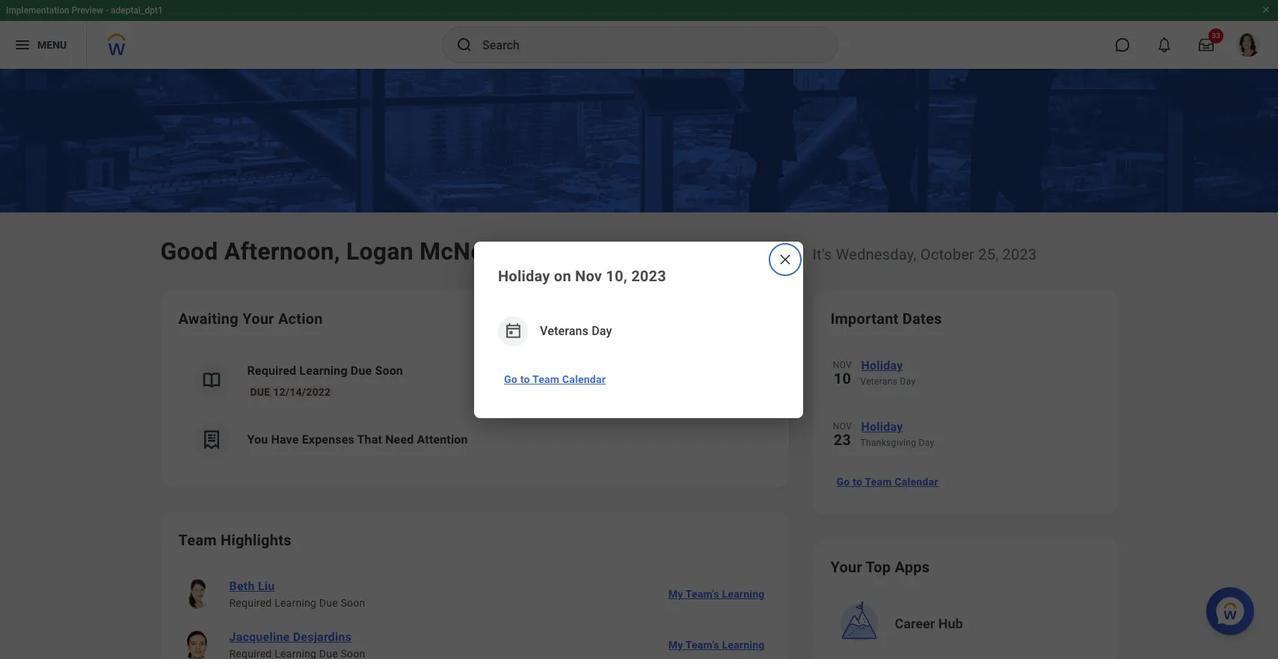 Task type: vqa. For each thing, say whether or not it's contained in the screenshot.
62
no



Task type: describe. For each thing, give the bounding box(es) containing it.
inbox large image
[[1199, 37, 1214, 52]]

implementation preview -   adeptai_dpt1
[[6, 5, 163, 16]]

expenses
[[302, 432, 355, 447]]

career
[[895, 616, 936, 631]]

go for go to team calendar button inside holiday on nov 10, 2023 dialog
[[504, 373, 518, 385]]

holiday on nov 10, 2023 dialog
[[474, 241, 804, 418]]

nov 10
[[833, 360, 852, 388]]

highlights
[[221, 531, 292, 549]]

my team's learning button for jacqueline desjardins
[[663, 630, 771, 659]]

afternoon,
[[224, 237, 340, 266]]

2023 for holiday on nov 10, 2023
[[632, 267, 667, 285]]

23
[[834, 431, 852, 449]]

soon inside awaiting your action list
[[375, 364, 403, 378]]

calendar inside good afternoon, logan mcneil 'main content'
[[895, 476, 939, 488]]

beth liu button
[[223, 578, 281, 596]]

jacqueline
[[229, 630, 290, 644]]

awaiting your action list
[[178, 350, 771, 470]]

your top apps
[[831, 558, 930, 576]]

day for 23
[[919, 438, 935, 448]]

beth liu required learning due soon
[[229, 579, 365, 609]]

nov 23
[[833, 421, 852, 449]]

holiday for holiday on nov 10, 2023
[[498, 267, 550, 285]]

profile logan mcneil element
[[1228, 28, 1270, 61]]

hub
[[939, 616, 964, 631]]

need
[[385, 432, 414, 447]]

you have expenses that need attention button
[[178, 410, 771, 470]]

my for jacqueline desjardins
[[669, 639, 683, 651]]

-
[[106, 5, 109, 16]]

it's
[[813, 245, 832, 263]]

holiday button for 10
[[861, 356, 1100, 376]]

team inside holiday on nov 10, 2023 dialog
[[533, 373, 560, 385]]

0 horizontal spatial team
[[178, 531, 217, 549]]

day inside dialog
[[592, 324, 612, 338]]

dashboard expenses image
[[200, 429, 223, 451]]

day for 10
[[900, 376, 916, 387]]

veterans inside holiday on nov 10, 2023 dialog
[[540, 324, 589, 338]]

action
[[278, 310, 323, 328]]

logan
[[346, 237, 414, 266]]

go to team calendar button inside holiday on nov 10, 2023 dialog
[[498, 364, 612, 394]]

25,
[[979, 245, 999, 263]]

go for go to team calendar button to the right
[[837, 476, 850, 488]]

important
[[831, 310, 899, 328]]

have
[[271, 432, 299, 447]]

that
[[357, 432, 382, 447]]

1 horizontal spatial your
[[831, 558, 863, 576]]

good afternoon, logan mcneil main content
[[0, 69, 1279, 659]]

holiday for holiday thanksgiving day
[[862, 420, 903, 434]]

dates
[[903, 310, 942, 328]]

good afternoon, logan mcneil
[[160, 237, 497, 266]]

beth
[[229, 579, 255, 593]]

jacqueline desjardins button
[[223, 628, 358, 646]]

holiday on nov 10, 2023
[[498, 267, 667, 285]]

desjardins
[[293, 630, 352, 644]]

team's for jacqueline desjardins
[[686, 639, 720, 651]]

you have expenses that need attention
[[247, 432, 468, 447]]

preview
[[72, 5, 103, 16]]

holiday veterans day
[[861, 358, 916, 387]]

veterans inside holiday veterans day
[[861, 376, 898, 387]]

my team's learning for jacqueline desjardins
[[669, 639, 765, 651]]

to inside holiday on nov 10, 2023 dialog
[[520, 373, 530, 385]]



Task type: locate. For each thing, give the bounding box(es) containing it.
1 vertical spatial veterans
[[861, 376, 898, 387]]

day up holiday thanksgiving day
[[900, 376, 916, 387]]

1 holiday button from the top
[[861, 356, 1100, 376]]

day right thanksgiving
[[919, 438, 935, 448]]

0 horizontal spatial go to team calendar button
[[498, 364, 612, 394]]

0 vertical spatial my
[[669, 588, 683, 600]]

implementation
[[6, 5, 69, 16]]

nov inside holiday on nov 10, 2023 dialog
[[575, 267, 602, 285]]

my team's learning for beth liu
[[669, 588, 765, 600]]

0 vertical spatial due
[[351, 364, 372, 378]]

day inside holiday thanksgiving day
[[919, 438, 935, 448]]

1 horizontal spatial veterans
[[861, 376, 898, 387]]

holiday inside holiday on nov 10, 2023 dialog
[[498, 267, 550, 285]]

2023 right 25,
[[1003, 245, 1037, 263]]

1 vertical spatial 2023
[[632, 267, 667, 285]]

due left 12/14/2022
[[250, 386, 270, 398]]

notifications large image
[[1157, 37, 1172, 52]]

0 horizontal spatial veterans
[[540, 324, 589, 338]]

due
[[351, 364, 372, 378], [250, 386, 270, 398], [319, 597, 338, 609]]

due inside the beth liu required learning due soon
[[319, 597, 338, 609]]

0 vertical spatial holiday button
[[861, 356, 1100, 376]]

0 vertical spatial go to team calendar button
[[498, 364, 612, 394]]

nov down 10 in the bottom of the page
[[833, 421, 852, 432]]

it's wednesday, october 25, 2023
[[813, 245, 1037, 263]]

required down beth liu button
[[229, 597, 272, 609]]

your
[[243, 310, 274, 328], [831, 558, 863, 576]]

1 vertical spatial holiday
[[862, 358, 903, 373]]

0 horizontal spatial soon
[[341, 597, 365, 609]]

0 horizontal spatial day
[[592, 324, 612, 338]]

1 vertical spatial to
[[853, 476, 863, 488]]

1 horizontal spatial calendar
[[895, 476, 939, 488]]

go inside holiday on nov 10, 2023 dialog
[[504, 373, 518, 385]]

go down 23
[[837, 476, 850, 488]]

0 vertical spatial go
[[504, 373, 518, 385]]

1 vertical spatial required
[[229, 597, 272, 609]]

1 my team's learning from the top
[[669, 588, 765, 600]]

0 vertical spatial soon
[[375, 364, 403, 378]]

0 vertical spatial 2023
[[1003, 245, 1037, 263]]

1 horizontal spatial go to team calendar
[[837, 476, 939, 488]]

to down thanksgiving
[[853, 476, 863, 488]]

1 vertical spatial due
[[250, 386, 270, 398]]

0 vertical spatial your
[[243, 310, 274, 328]]

2 horizontal spatial day
[[919, 438, 935, 448]]

2 horizontal spatial due
[[351, 364, 372, 378]]

my
[[669, 588, 683, 600], [669, 639, 683, 651]]

veterans right calendar image
[[540, 324, 589, 338]]

due 12/14/2022
[[250, 386, 331, 398]]

0 vertical spatial required
[[247, 364, 296, 378]]

to down calendar image
[[520, 373, 530, 385]]

day inside holiday veterans day
[[900, 376, 916, 387]]

team highlights list
[[178, 569, 771, 659]]

important dates
[[831, 310, 942, 328]]

2 my team's learning from the top
[[669, 639, 765, 651]]

team down veterans day
[[533, 373, 560, 385]]

team's for beth liu
[[686, 588, 720, 600]]

nov right on
[[575, 267, 602, 285]]

0 horizontal spatial 2023
[[632, 267, 667, 285]]

good
[[160, 237, 218, 266]]

due up desjardins
[[319, 597, 338, 609]]

0 vertical spatial calendar
[[563, 373, 606, 385]]

0 vertical spatial team
[[533, 373, 560, 385]]

holiday
[[498, 267, 550, 285], [862, 358, 903, 373], [862, 420, 903, 434]]

team highlights
[[178, 531, 292, 549]]

to inside good afternoon, logan mcneil 'main content'
[[853, 476, 863, 488]]

go to team calendar inside holiday on nov 10, 2023 dialog
[[504, 373, 606, 385]]

go inside 'main content'
[[837, 476, 850, 488]]

1 vertical spatial go to team calendar
[[837, 476, 939, 488]]

go to team calendar button down veterans day
[[498, 364, 612, 394]]

required inside the beth liu required learning due soon
[[229, 597, 272, 609]]

1 my from the top
[[669, 588, 683, 600]]

2023 right 10,
[[632, 267, 667, 285]]

october
[[921, 245, 975, 263]]

required learning due soon
[[247, 364, 403, 378]]

1 horizontal spatial team
[[533, 373, 560, 385]]

wednesday,
[[836, 245, 917, 263]]

1 team's from the top
[[686, 588, 720, 600]]

holiday up thanksgiving
[[862, 420, 903, 434]]

0 horizontal spatial due
[[250, 386, 270, 398]]

calendar
[[563, 373, 606, 385], [895, 476, 939, 488]]

1 horizontal spatial go to team calendar button
[[831, 467, 945, 497]]

learning
[[300, 364, 348, 378], [722, 588, 765, 600], [275, 597, 317, 609], [722, 639, 765, 651]]

2 vertical spatial nov
[[833, 421, 852, 432]]

required inside awaiting your action list
[[247, 364, 296, 378]]

my for beth liu
[[669, 588, 683, 600]]

calendar down thanksgiving
[[895, 476, 939, 488]]

go to team calendar
[[504, 373, 606, 385], [837, 476, 939, 488]]

book open image
[[200, 369, 223, 391]]

1 vertical spatial my team's learning
[[669, 639, 765, 651]]

2023 inside dialog
[[632, 267, 667, 285]]

12/14/2022
[[273, 386, 331, 398]]

2 holiday button from the top
[[861, 417, 1100, 437]]

on
[[554, 267, 571, 285]]

jacqueline desjardins
[[229, 630, 352, 644]]

0 horizontal spatial your
[[243, 310, 274, 328]]

my team's learning button for beth liu
[[663, 579, 771, 609]]

required
[[247, 364, 296, 378], [229, 597, 272, 609]]

1 horizontal spatial day
[[900, 376, 916, 387]]

1 vertical spatial team
[[865, 476, 892, 488]]

1 vertical spatial go to team calendar button
[[831, 467, 945, 497]]

2 vertical spatial holiday
[[862, 420, 903, 434]]

close environment banner image
[[1262, 5, 1271, 14]]

holiday thanksgiving day
[[861, 420, 935, 448]]

holiday inside holiday thanksgiving day
[[862, 420, 903, 434]]

calendar image
[[504, 322, 523, 340]]

1 vertical spatial team's
[[686, 639, 720, 651]]

nov for 23
[[833, 421, 852, 432]]

go
[[504, 373, 518, 385], [837, 476, 850, 488]]

to
[[520, 373, 530, 385], [853, 476, 863, 488]]

career hub button
[[832, 597, 1102, 651]]

mcneil
[[420, 237, 497, 266]]

veterans day
[[540, 324, 612, 338]]

required up due 12/14/2022
[[247, 364, 296, 378]]

top
[[866, 558, 891, 576]]

2023
[[1003, 245, 1037, 263], [632, 267, 667, 285]]

my team's learning
[[669, 588, 765, 600], [669, 639, 765, 651]]

nov left holiday veterans day
[[833, 360, 852, 370]]

2023 inside good afternoon, logan mcneil 'main content'
[[1003, 245, 1037, 263]]

holiday for holiday veterans day
[[862, 358, 903, 373]]

team left 'highlights'
[[178, 531, 217, 549]]

attention
[[417, 432, 468, 447]]

1 vertical spatial calendar
[[895, 476, 939, 488]]

2 my team's learning button from the top
[[663, 630, 771, 659]]

career hub
[[895, 616, 964, 631]]

0 vertical spatial my team's learning
[[669, 588, 765, 600]]

holiday right nov 10 on the bottom of the page
[[862, 358, 903, 373]]

go to team calendar down veterans day
[[504, 373, 606, 385]]

liu
[[258, 579, 275, 593]]

day down 10,
[[592, 324, 612, 338]]

1 horizontal spatial to
[[853, 476, 863, 488]]

day
[[592, 324, 612, 338], [900, 376, 916, 387], [919, 438, 935, 448]]

2 horizontal spatial team
[[865, 476, 892, 488]]

1 my team's learning button from the top
[[663, 579, 771, 609]]

learning inside the beth liu required learning due soon
[[275, 597, 317, 609]]

2 vertical spatial team
[[178, 531, 217, 549]]

calendar inside holiday on nov 10, 2023 dialog
[[563, 373, 606, 385]]

soon
[[375, 364, 403, 378], [341, 597, 365, 609]]

1 horizontal spatial due
[[319, 597, 338, 609]]

1 vertical spatial soon
[[341, 597, 365, 609]]

nov
[[575, 267, 602, 285], [833, 360, 852, 370], [833, 421, 852, 432]]

2 my from the top
[[669, 639, 683, 651]]

search image
[[456, 36, 474, 54]]

10,
[[606, 267, 628, 285]]

soon up desjardins
[[341, 597, 365, 609]]

go to team calendar button
[[498, 364, 612, 394], [831, 467, 945, 497]]

0 horizontal spatial go
[[504, 373, 518, 385]]

team's
[[686, 588, 720, 600], [686, 639, 720, 651]]

go down calendar image
[[504, 373, 518, 385]]

due up you have expenses that need attention on the left bottom of page
[[351, 364, 372, 378]]

1 vertical spatial your
[[831, 558, 863, 576]]

go to team calendar inside good afternoon, logan mcneil 'main content'
[[837, 476, 939, 488]]

awaiting your action
[[178, 310, 323, 328]]

nov for 10
[[833, 360, 852, 370]]

veterans
[[540, 324, 589, 338], [861, 376, 898, 387]]

2 vertical spatial due
[[319, 597, 338, 609]]

1 vertical spatial my
[[669, 639, 683, 651]]

calendar down veterans day
[[563, 373, 606, 385]]

x image
[[778, 252, 793, 267]]

your left action
[[243, 310, 274, 328]]

soon inside the beth liu required learning due soon
[[341, 597, 365, 609]]

important dates element
[[831, 347, 1100, 464]]

2023 for it's wednesday, october 25, 2023
[[1003, 245, 1037, 263]]

go to team calendar button down thanksgiving
[[831, 467, 945, 497]]

1 vertical spatial day
[[900, 376, 916, 387]]

holiday left on
[[498, 267, 550, 285]]

0 vertical spatial go to team calendar
[[504, 373, 606, 385]]

thanksgiving
[[861, 438, 917, 448]]

0 vertical spatial holiday
[[498, 267, 550, 285]]

0 horizontal spatial go to team calendar
[[504, 373, 606, 385]]

apps
[[895, 558, 930, 576]]

0 vertical spatial team's
[[686, 588, 720, 600]]

go to team calendar down thanksgiving
[[837, 476, 939, 488]]

1 vertical spatial nov
[[833, 360, 852, 370]]

adeptai_dpt1
[[111, 5, 163, 16]]

0 vertical spatial to
[[520, 373, 530, 385]]

0 vertical spatial nov
[[575, 267, 602, 285]]

you
[[247, 432, 268, 447]]

0 vertical spatial my team's learning button
[[663, 579, 771, 609]]

soon up need
[[375, 364, 403, 378]]

my team's learning button
[[663, 579, 771, 609], [663, 630, 771, 659]]

10
[[834, 370, 852, 388]]

1 horizontal spatial soon
[[375, 364, 403, 378]]

1 horizontal spatial 2023
[[1003, 245, 1037, 263]]

team
[[533, 373, 560, 385], [865, 476, 892, 488], [178, 531, 217, 549]]

veterans right 10 in the bottom of the page
[[861, 376, 898, 387]]

1 vertical spatial go
[[837, 476, 850, 488]]

holiday button
[[861, 356, 1100, 376], [861, 417, 1100, 437]]

team down thanksgiving
[[865, 476, 892, 488]]

your left top at the bottom of the page
[[831, 558, 863, 576]]

holiday inside holiday veterans day
[[862, 358, 903, 373]]

0 horizontal spatial calendar
[[563, 373, 606, 385]]

2 team's from the top
[[686, 639, 720, 651]]

0 vertical spatial veterans
[[540, 324, 589, 338]]

1 horizontal spatial go
[[837, 476, 850, 488]]

implementation preview -   adeptai_dpt1 banner
[[0, 0, 1279, 69]]

1 vertical spatial holiday button
[[861, 417, 1100, 437]]

awaiting
[[178, 310, 239, 328]]

holiday button for 23
[[861, 417, 1100, 437]]

0 vertical spatial day
[[592, 324, 612, 338]]

learning inside awaiting your action list
[[300, 364, 348, 378]]

2 vertical spatial day
[[919, 438, 935, 448]]

0 horizontal spatial to
[[520, 373, 530, 385]]

1 vertical spatial my team's learning button
[[663, 630, 771, 659]]



